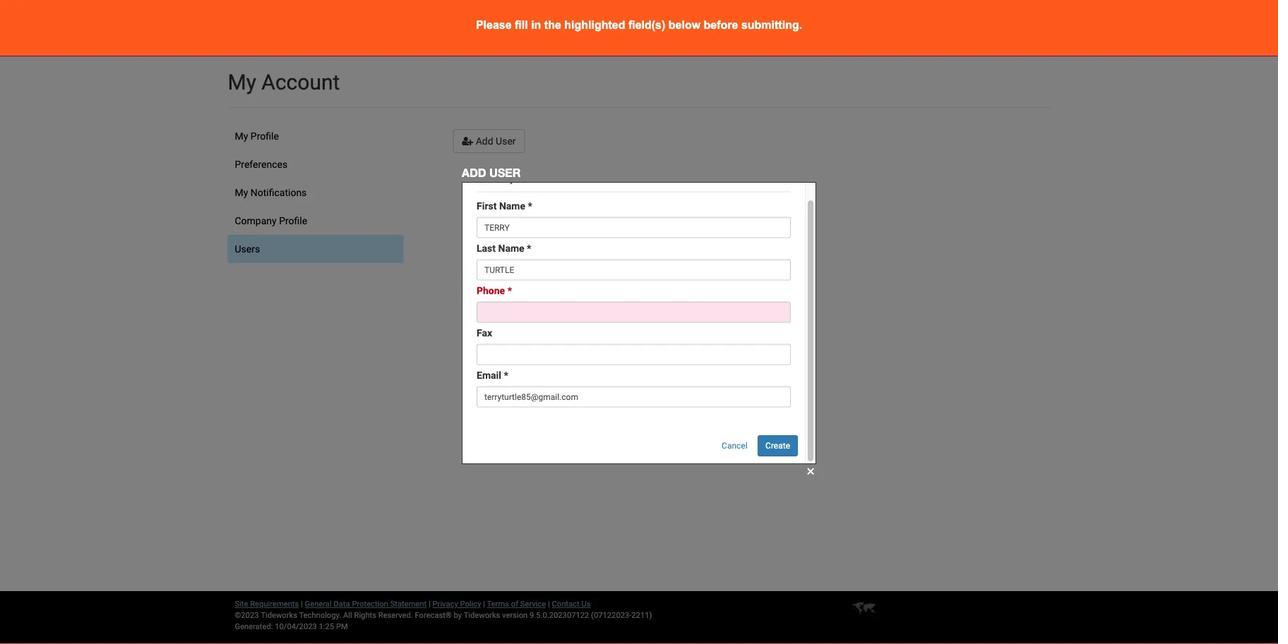Task type: locate. For each thing, give the bounding box(es) containing it.
highlighted
[[564, 18, 625, 31]]

privacy
[[433, 600, 458, 609]]

1 vertical spatial profile
[[279, 215, 307, 227]]

general data protection statement link
[[305, 600, 427, 609]]

add
[[476, 135, 493, 147], [462, 166, 486, 180]]

1 vertical spatial add user
[[462, 166, 521, 180]]

my for my profile
[[235, 130, 248, 142]]

us
[[581, 600, 591, 609]]

generated:
[[235, 623, 273, 632]]

add down "user plus" image
[[462, 166, 486, 180]]

my up my profile
[[228, 70, 256, 95]]

technology.
[[299, 611, 341, 620]]

0 vertical spatial add user
[[473, 135, 516, 147]]

policy
[[460, 600, 481, 609]]

0 vertical spatial my
[[228, 70, 256, 95]]

privacy policy link
[[433, 600, 481, 609]]

service
[[520, 600, 546, 609]]

2 | from the left
[[429, 600, 431, 609]]

|
[[301, 600, 303, 609], [429, 600, 431, 609], [483, 600, 485, 609], [548, 600, 550, 609]]

1 vertical spatial user
[[489, 166, 521, 180]]

preferences
[[235, 159, 288, 170]]

statement
[[390, 600, 427, 609]]

| up tideworks
[[483, 600, 485, 609]]

3 | from the left
[[483, 600, 485, 609]]

data
[[334, 600, 350, 609]]

| up forecast®
[[429, 600, 431, 609]]

account
[[262, 70, 340, 95]]

company profile
[[235, 215, 307, 227]]

10/04/2023
[[275, 623, 317, 632]]

please fill in the highlighted field(s) below before submitting.
[[476, 18, 802, 31]]

the
[[544, 18, 561, 31]]

user right "user plus" image
[[496, 135, 516, 147]]

user down add user button at the top of page
[[489, 166, 521, 180]]

pm
[[336, 623, 348, 632]]

©2023 tideworks
[[235, 611, 297, 620]]

0 vertical spatial profile
[[251, 130, 279, 142]]

2 vertical spatial my
[[235, 187, 248, 198]]

(07122023-
[[591, 611, 632, 620]]

1 horizontal spatial profile
[[279, 215, 307, 227]]

profile down notifications
[[279, 215, 307, 227]]

my
[[228, 70, 256, 95], [235, 130, 248, 142], [235, 187, 248, 198]]

general
[[305, 600, 332, 609]]

0 horizontal spatial profile
[[251, 130, 279, 142]]

my up the preferences
[[235, 130, 248, 142]]

notifications
[[251, 187, 307, 198]]

1:25
[[319, 623, 334, 632]]

my up company at the left top
[[235, 187, 248, 198]]

terms
[[487, 600, 509, 609]]

0 vertical spatial add
[[476, 135, 493, 147]]

requirements
[[250, 600, 299, 609]]

profile for company profile
[[279, 215, 307, 227]]

field(s)
[[628, 18, 665, 31]]

my account
[[228, 70, 340, 95]]

company
[[235, 215, 277, 227]]

| left the general
[[301, 600, 303, 609]]

0 vertical spatial user
[[496, 135, 516, 147]]

profile up the preferences
[[251, 130, 279, 142]]

below
[[669, 18, 701, 31]]

my notifications
[[235, 187, 307, 198]]

site requirements | general data protection statement | privacy policy | terms of service | contact us ©2023 tideworks technology. all rights reserved. forecast® by tideworks version 9.5.0.202307122 (07122023-2211) generated: 10/04/2023 1:25 pm
[[235, 600, 652, 632]]

submitting.
[[741, 18, 802, 31]]

profile
[[251, 130, 279, 142], [279, 215, 307, 227]]

profile for my profile
[[251, 130, 279, 142]]

| up 9.5.0.202307122
[[548, 600, 550, 609]]

1 vertical spatial add
[[462, 166, 486, 180]]

add right "user plus" image
[[476, 135, 493, 147]]

my for my account
[[228, 70, 256, 95]]

1 | from the left
[[301, 600, 303, 609]]

add user
[[473, 135, 516, 147], [462, 166, 521, 180]]

1 vertical spatial my
[[235, 130, 248, 142]]

user
[[496, 135, 516, 147], [489, 166, 521, 180]]



Task type: vqa. For each thing, say whether or not it's contained in the screenshot.
superintendent.
no



Task type: describe. For each thing, give the bounding box(es) containing it.
protection
[[352, 600, 388, 609]]

by
[[454, 611, 462, 620]]

user inside button
[[496, 135, 516, 147]]

add user button
[[453, 129, 525, 153]]

in
[[531, 18, 541, 31]]

forecast®
[[415, 611, 452, 620]]

reserved.
[[378, 611, 413, 620]]

contact us link
[[552, 600, 591, 609]]

user plus image
[[462, 136, 473, 146]]

my for my notifications
[[235, 187, 248, 198]]

terms of service link
[[487, 600, 546, 609]]

all
[[343, 611, 352, 620]]

before
[[704, 18, 738, 31]]

please
[[476, 18, 512, 31]]

add user inside button
[[473, 135, 516, 147]]

2211)
[[632, 611, 652, 620]]

my profile
[[235, 130, 279, 142]]

of
[[511, 600, 518, 609]]

contact
[[552, 600, 580, 609]]

site
[[235, 600, 248, 609]]

4 | from the left
[[548, 600, 550, 609]]

tideworks
[[464, 611, 500, 620]]

site requirements link
[[235, 600, 299, 609]]

add inside button
[[476, 135, 493, 147]]

users
[[235, 243, 260, 255]]

rights
[[354, 611, 376, 620]]

version
[[502, 611, 528, 620]]

fill
[[515, 18, 528, 31]]

9.5.0.202307122
[[530, 611, 589, 620]]



